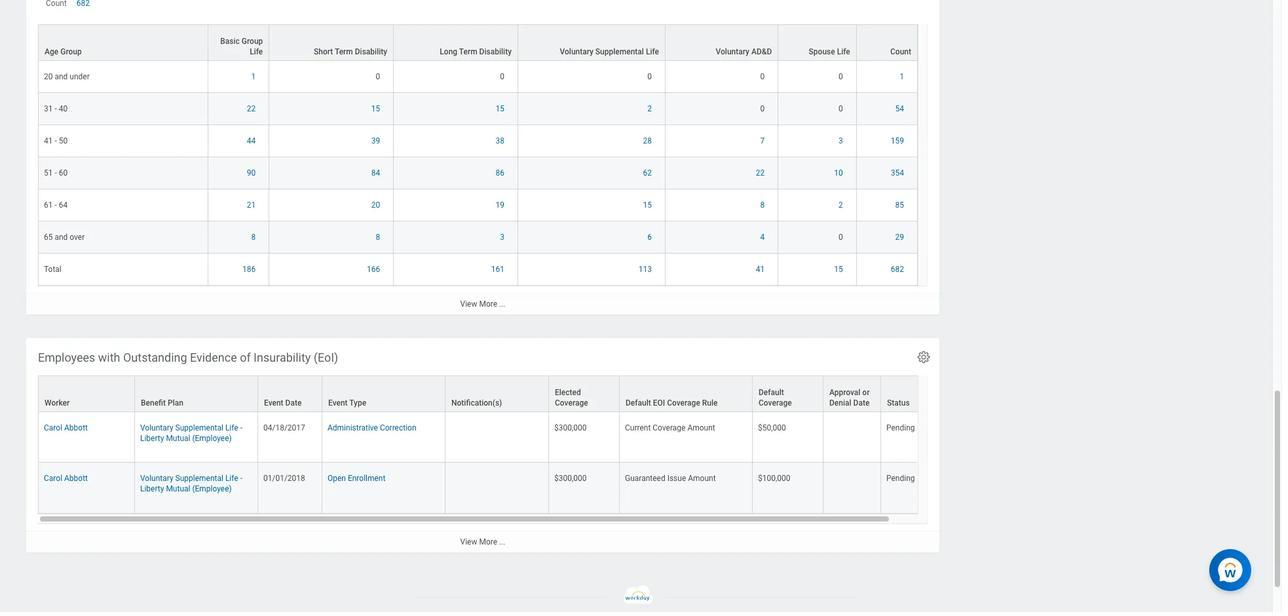 Task type: describe. For each thing, give the bounding box(es) containing it.
41 for 41 - 50
[[44, 137, 53, 146]]

coverage for elected coverage
[[555, 399, 588, 408]]

supplemental for administrative correction
[[175, 423, 223, 433]]

age group button
[[39, 25, 208, 60]]

39 button
[[371, 136, 382, 146]]

outstanding
[[123, 351, 187, 364]]

view for 1st the view more ... link from the top of the page
[[460, 300, 477, 309]]

65 and over element
[[44, 230, 85, 242]]

86 button
[[496, 168, 507, 179]]

8 for 8 button to the right
[[761, 201, 765, 210]]

event type
[[328, 399, 366, 408]]

4 button
[[761, 232, 767, 243]]

01/01/2018
[[263, 474, 305, 483]]

amount for current coverage amount
[[688, 423, 716, 433]]

row containing total
[[38, 254, 918, 286]]

61 - 64 element
[[44, 198, 68, 210]]

21
[[247, 201, 256, 210]]

0 horizontal spatial 3 button
[[500, 232, 507, 243]]

voluntary inside column header
[[560, 47, 594, 57]]

with
[[98, 351, 120, 364]]

elected
[[555, 388, 581, 397]]

or
[[863, 388, 870, 397]]

61 - 64
[[44, 201, 68, 210]]

guaranteed
[[625, 474, 666, 483]]

voluntary supplemental life
[[560, 47, 659, 57]]

eoi
[[653, 399, 665, 408]]

status button
[[882, 376, 945, 412]]

$50,000 element
[[758, 421, 786, 433]]

employees with outstanding evidence of insurability (eoi)
[[38, 351, 338, 364]]

supplemental inside popup button
[[596, 47, 644, 57]]

ad&d
[[752, 47, 772, 57]]

19 button
[[496, 200, 507, 211]]

0 horizontal spatial 22
[[247, 104, 256, 114]]

approval or denial date button
[[824, 376, 881, 412]]

161
[[491, 265, 505, 274]]

age group
[[45, 47, 82, 57]]

31
[[44, 104, 53, 114]]

50
[[59, 137, 68, 146]]

voluntary supplemental life - liberty mutual  (employee) for 01/01/2018
[[140, 474, 242, 494]]

default for default eoi coverage rule
[[626, 399, 651, 408]]

term for short
[[335, 47, 353, 57]]

basic
[[220, 37, 240, 46]]

row containing elected coverage
[[38, 376, 946, 413]]

evidence
[[190, 351, 237, 364]]

disability for long term disability
[[480, 47, 512, 57]]

pending element for administrative correction
[[887, 421, 915, 433]]

51 - 60 element
[[44, 166, 68, 178]]

0 button down spouse life
[[839, 72, 845, 82]]

carol abbott for 04/18/2017
[[44, 423, 88, 433]]

more inside 'employees with outstanding evidence of insurability (eoi)' element
[[479, 537, 498, 546]]

1 vertical spatial 2 button
[[839, 200, 845, 211]]

- for 41
[[55, 137, 57, 146]]

62
[[643, 169, 652, 178]]

113 button
[[639, 264, 654, 275]]

90 button
[[247, 168, 258, 179]]

carol abbott link for 04/18/2017
[[44, 421, 88, 433]]

$100,000 element
[[758, 471, 791, 483]]

0 button down short term disability
[[376, 72, 382, 82]]

4
[[761, 233, 765, 242]]

approval or denial date
[[830, 388, 870, 408]]

voluntary ad&d button
[[666, 25, 778, 60]]

85 button
[[896, 200, 906, 211]]

event for event type
[[328, 399, 348, 408]]

administrative correction link
[[328, 421, 417, 433]]

date inside approval or denial date
[[854, 399, 870, 408]]

0 button down voluntary supplemental life
[[648, 72, 654, 82]]

1 vertical spatial 22 button
[[756, 168, 767, 179]]

long term disability
[[440, 47, 512, 57]]

notification(s)
[[452, 399, 502, 408]]

benefit plan column header
[[135, 376, 258, 413]]

voluntary supplemental life - liberty mutual  (employee) link for 04/18/2017
[[140, 421, 242, 443]]

status
[[887, 399, 910, 408]]

15 button up 38
[[496, 104, 507, 114]]

default coverage column header
[[753, 376, 824, 413]]

19
[[496, 201, 505, 210]]

abbott for 01/01/2018
[[64, 474, 88, 483]]

voluntary supplemental life - liberty mutual  (employee) for 04/18/2017
[[140, 423, 242, 443]]

pending element for open enrollment
[[887, 471, 915, 483]]

worker
[[45, 399, 70, 408]]

rule
[[703, 399, 718, 408]]

row containing 65 and over
[[38, 222, 918, 254]]

28
[[643, 137, 652, 146]]

of
[[240, 351, 251, 364]]

notification(s) column header
[[446, 376, 549, 413]]

20 for 20 and under
[[44, 72, 53, 81]]

0 horizontal spatial 3
[[500, 233, 505, 242]]

41 for 41
[[756, 265, 765, 274]]

113
[[639, 265, 652, 274]]

51 - 60
[[44, 169, 68, 178]]

2 1 button from the left
[[900, 72, 906, 82]]

administrative correction
[[328, 423, 417, 433]]

liberty for 04/18/2017
[[140, 434, 164, 443]]

coverage inside popup button
[[667, 399, 701, 408]]

(employee) for 04/18/2017
[[192, 434, 232, 443]]

7
[[761, 137, 765, 146]]

(employee) for 01/01/2018
[[192, 485, 232, 494]]

29 button
[[896, 232, 906, 243]]

default eoi coverage rule button
[[620, 376, 752, 412]]

row containing basic group life
[[38, 24, 918, 72]]

- left "04/18/2017"
[[240, 423, 242, 433]]

1 1 from the left
[[251, 72, 256, 81]]

carol abbott for 01/01/2018
[[44, 474, 88, 483]]

abbott for 04/18/2017
[[64, 423, 88, 433]]

21 button
[[247, 200, 258, 211]]

1 horizontal spatial 8 button
[[376, 232, 382, 243]]

04/18/2017
[[263, 423, 305, 433]]

0 horizontal spatial 8 button
[[251, 232, 258, 243]]

- for 61
[[55, 201, 57, 210]]

682 button
[[891, 264, 906, 275]]

$50,000
[[758, 423, 786, 433]]

- left 01/01/2018
[[240, 474, 242, 483]]

current
[[625, 423, 651, 433]]

31 - 40
[[44, 104, 68, 114]]

... inside enrollments - insurance coverage by age group "element"
[[499, 300, 506, 309]]

29
[[896, 233, 905, 242]]

90
[[247, 169, 256, 178]]

... inside 'employees with outstanding evidence of insurability (eoi)' element
[[499, 537, 506, 546]]

view more ... for second the view more ... link
[[460, 537, 506, 546]]

guaranteed issue amount element
[[625, 471, 716, 483]]

count
[[891, 47, 912, 57]]

7 button
[[761, 136, 767, 146]]

44
[[247, 137, 256, 146]]

default eoi coverage rule column header
[[620, 376, 753, 413]]

$300,000 for second $300,000 element from the bottom
[[555, 423, 587, 433]]

and for 65
[[55, 233, 68, 242]]

15 button up 39
[[371, 104, 382, 114]]

41 - 50 element
[[44, 134, 68, 146]]

denial
[[830, 399, 852, 408]]

worker column header
[[38, 376, 135, 413]]

166
[[367, 265, 380, 274]]

15 left 682
[[835, 265, 843, 274]]

default for default coverage
[[759, 388, 784, 397]]

- for 51
[[55, 169, 57, 178]]

41 button
[[756, 264, 767, 275]]

20 for 20
[[371, 201, 380, 210]]

basic group life button
[[209, 25, 269, 60]]

enrollment
[[348, 474, 386, 483]]

carol for 01/01/2018
[[44, 474, 62, 483]]

event date button
[[258, 376, 322, 412]]

enrollments - insurance coverage by age group element
[[26, 0, 940, 315]]

approval or denial date column header
[[824, 376, 882, 413]]

86
[[496, 169, 505, 178]]

85
[[896, 201, 905, 210]]

2 view more ... link from the top
[[26, 531, 940, 552]]

plan
[[168, 399, 184, 408]]

354
[[891, 169, 905, 178]]

life inside basic group life
[[250, 47, 263, 57]]



Task type: vqa. For each thing, say whether or not it's contained in the screenshot.
first row from the top
yes



Task type: locate. For each thing, give the bounding box(es) containing it.
1 button down count
[[900, 72, 906, 82]]

term for long
[[459, 47, 478, 57]]

spouse life button
[[779, 25, 857, 60]]

84
[[371, 169, 380, 178]]

elected coverage column header
[[549, 376, 620, 413]]

2 (employee) from the top
[[192, 485, 232, 494]]

4 row from the top
[[38, 125, 918, 157]]

0 vertical spatial pending
[[887, 423, 915, 433]]

long
[[440, 47, 458, 57]]

1 horizontal spatial 1 button
[[900, 72, 906, 82]]

coverage inside 'popup button'
[[555, 399, 588, 408]]

3 up 10 'button'
[[839, 137, 843, 146]]

2 view from the top
[[460, 537, 477, 546]]

carol for 04/18/2017
[[44, 423, 62, 433]]

1 abbott from the top
[[64, 423, 88, 433]]

0 vertical spatial carol
[[44, 423, 62, 433]]

22 button down 7
[[756, 168, 767, 179]]

default coverage button
[[753, 376, 823, 412]]

term
[[335, 47, 353, 57], [459, 47, 478, 57]]

insurability
[[254, 351, 311, 364]]

short term disability button
[[270, 25, 393, 60]]

1 horizontal spatial 3
[[839, 137, 843, 146]]

1 horizontal spatial 2 button
[[839, 200, 845, 211]]

administrative
[[328, 423, 378, 433]]

employees
[[38, 351, 95, 364]]

2 button down 10 'button'
[[839, 200, 845, 211]]

2 voluntary supplemental life - liberty mutual  (employee) from the top
[[140, 474, 242, 494]]

mutual for 01/01/2018
[[166, 485, 190, 494]]

disability inside popup button
[[355, 47, 387, 57]]

1 vertical spatial default
[[626, 399, 651, 408]]

view more ... inside 'employees with outstanding evidence of insurability (eoi)' element
[[460, 537, 506, 546]]

1 horizontal spatial default
[[759, 388, 784, 397]]

22 button
[[247, 104, 258, 114], [756, 168, 767, 179]]

date inside event date popup button
[[285, 399, 302, 408]]

carol abbott link for 01/01/2018
[[44, 471, 88, 483]]

2 liberty from the top
[[140, 485, 164, 494]]

1 vertical spatial more
[[479, 537, 498, 546]]

159 button
[[891, 136, 906, 146]]

1 carol from the top
[[44, 423, 62, 433]]

1 vertical spatial voluntary supplemental life - liberty mutual  (employee) link
[[140, 471, 242, 494]]

view more ... for 1st the view more ... link from the top of the page
[[460, 300, 506, 309]]

0 vertical spatial $300,000
[[555, 423, 587, 433]]

1 horizontal spatial 2
[[839, 201, 843, 210]]

row containing 41 - 50
[[38, 125, 918, 157]]

1 event from the left
[[264, 399, 284, 408]]

1 vertical spatial carol abbott link
[[44, 471, 88, 483]]

1 vertical spatial $300,000
[[555, 474, 587, 483]]

employees with outstanding evidence of insurability (eoi) element
[[26, 338, 946, 552]]

1 term from the left
[[335, 47, 353, 57]]

disability right short
[[355, 47, 387, 57]]

term inside short term disability popup button
[[335, 47, 353, 57]]

20
[[44, 72, 53, 81], [371, 201, 380, 210]]

0 horizontal spatial 1 button
[[251, 72, 258, 82]]

short term disability
[[314, 47, 387, 57]]

3 button up 10 'button'
[[839, 136, 845, 146]]

8 button down 20 button
[[376, 232, 382, 243]]

0 vertical spatial more
[[479, 300, 498, 309]]

group right age
[[60, 47, 82, 57]]

pending element
[[887, 421, 915, 433], [887, 471, 915, 483]]

2 ... from the top
[[499, 537, 506, 546]]

term right long
[[459, 47, 478, 57]]

0 horizontal spatial 41
[[44, 137, 53, 146]]

6 button
[[648, 232, 654, 243]]

abbott
[[64, 423, 88, 433], [64, 474, 88, 483]]

date
[[285, 399, 302, 408], [854, 399, 870, 408]]

11 row from the top
[[38, 463, 946, 514]]

view inside 'employees with outstanding evidence of insurability (eoi)' element
[[460, 537, 477, 546]]

0 vertical spatial 3 button
[[839, 136, 845, 146]]

- right 61
[[55, 201, 57, 210]]

voluntary supplemental life column header
[[518, 24, 666, 72]]

age
[[45, 47, 58, 57]]

22 button up 44
[[247, 104, 258, 114]]

1 view more ... from the top
[[460, 300, 506, 309]]

issue
[[668, 474, 686, 483]]

0 vertical spatial group
[[242, 37, 263, 46]]

186
[[243, 265, 256, 274]]

15 down 62 button
[[643, 201, 652, 210]]

row containing 61 - 64
[[38, 190, 918, 222]]

1 (employee) from the top
[[192, 434, 232, 443]]

1 horizontal spatial 3 button
[[839, 136, 845, 146]]

group inside basic group life
[[242, 37, 263, 46]]

20 down 84 button
[[371, 201, 380, 210]]

1 vertical spatial view
[[460, 537, 477, 546]]

8 down the 21 button
[[251, 233, 256, 242]]

1 vertical spatial 2
[[839, 201, 843, 210]]

3 down 19 button
[[500, 233, 505, 242]]

2 mutual from the top
[[166, 485, 190, 494]]

1 1 button from the left
[[251, 72, 258, 82]]

20 inside button
[[371, 201, 380, 210]]

7 row from the top
[[38, 222, 918, 254]]

0 horizontal spatial event
[[264, 399, 284, 408]]

1 vertical spatial view more ... link
[[26, 531, 940, 552]]

2
[[648, 104, 652, 114], [839, 201, 843, 210]]

$300,000 element
[[555, 421, 587, 433], [555, 471, 587, 483]]

view for second the view more ... link
[[460, 537, 477, 546]]

41
[[44, 137, 53, 146], [756, 265, 765, 274]]

event date column header
[[258, 376, 322, 413]]

term inside the long term disability popup button
[[459, 47, 478, 57]]

1 voluntary supplemental life - liberty mutual  (employee) link from the top
[[140, 421, 242, 443]]

3 row from the top
[[38, 93, 918, 125]]

1 vertical spatial $300,000 element
[[555, 471, 587, 483]]

default eoi coverage rule
[[626, 399, 718, 408]]

default coverage
[[759, 388, 792, 408]]

coverage
[[555, 399, 588, 408], [667, 399, 701, 408], [759, 399, 792, 408], [653, 423, 686, 433]]

0 vertical spatial 2
[[648, 104, 652, 114]]

benefit
[[141, 399, 166, 408]]

date down or at bottom
[[854, 399, 870, 408]]

1 carol abbott from the top
[[44, 423, 88, 433]]

amount right issue
[[688, 474, 716, 483]]

row containing 31 - 40
[[38, 93, 918, 125]]

84 button
[[371, 168, 382, 179]]

amount down rule
[[688, 423, 716, 433]]

$300,000 for 1st $300,000 element from the bottom of the 'employees with outstanding evidence of insurability (eoi)' element
[[555, 474, 587, 483]]

0 horizontal spatial 2 button
[[648, 104, 654, 114]]

default up '$50,000' element
[[759, 388, 784, 397]]

0 horizontal spatial default
[[626, 399, 651, 408]]

38 button
[[496, 136, 507, 146]]

1 horizontal spatial 1
[[900, 72, 905, 81]]

20 down age
[[44, 72, 53, 81]]

0 vertical spatial ...
[[499, 300, 506, 309]]

0 vertical spatial view more ...
[[460, 300, 506, 309]]

1 vertical spatial 3
[[500, 233, 505, 242]]

0 horizontal spatial date
[[285, 399, 302, 408]]

1 horizontal spatial 22
[[756, 169, 765, 178]]

row
[[38, 24, 918, 72], [38, 61, 918, 93], [38, 93, 918, 125], [38, 125, 918, 157], [38, 157, 918, 190], [38, 190, 918, 222], [38, 222, 918, 254], [38, 254, 918, 286], [38, 376, 946, 413], [38, 412, 946, 463], [38, 463, 946, 514]]

166 button
[[367, 264, 382, 275]]

benefit plan
[[141, 399, 184, 408]]

1 vertical spatial 20
[[371, 201, 380, 210]]

0 vertical spatial supplemental
[[596, 47, 644, 57]]

0 horizontal spatial group
[[60, 47, 82, 57]]

1 date from the left
[[285, 399, 302, 408]]

1 and from the top
[[55, 72, 68, 81]]

15 up 39
[[371, 104, 380, 114]]

1 view from the top
[[460, 300, 477, 309]]

1 more from the top
[[479, 300, 498, 309]]

2 pending element from the top
[[887, 471, 915, 483]]

2 carol from the top
[[44, 474, 62, 483]]

0 vertical spatial 2 button
[[648, 104, 654, 114]]

0 vertical spatial carol abbott
[[44, 423, 88, 433]]

0 button down long term disability at top
[[500, 72, 507, 82]]

2 term from the left
[[459, 47, 478, 57]]

1 vertical spatial and
[[55, 233, 68, 242]]

1 vertical spatial ...
[[499, 537, 506, 546]]

and right 65
[[55, 233, 68, 242]]

coverage inside popup button
[[759, 399, 792, 408]]

worker button
[[39, 376, 134, 412]]

0 horizontal spatial 2
[[648, 104, 652, 114]]

1 down count
[[900, 72, 905, 81]]

0 vertical spatial voluntary supplemental life - liberty mutual  (employee)
[[140, 423, 242, 443]]

group right basic at the top left of page
[[242, 37, 263, 46]]

1 $300,000 element from the top
[[555, 421, 587, 433]]

1 button down basic group life
[[251, 72, 258, 82]]

0 horizontal spatial 1
[[251, 72, 256, 81]]

1 vertical spatial voluntary supplemental life - liberty mutual  (employee)
[[140, 474, 242, 494]]

group
[[242, 37, 263, 46], [60, 47, 82, 57]]

elected coverage button
[[549, 376, 619, 412]]

1 vertical spatial abbott
[[64, 474, 88, 483]]

1 horizontal spatial 22 button
[[756, 168, 767, 179]]

54 button
[[896, 104, 906, 114]]

8 row from the top
[[38, 254, 918, 286]]

total element
[[44, 262, 61, 274]]

1 vertical spatial amount
[[688, 474, 716, 483]]

configure employees with outstanding evidence of insurability (eoi) image
[[917, 350, 931, 364]]

1 horizontal spatial 8
[[376, 233, 380, 242]]

default inside default eoi coverage rule popup button
[[626, 399, 651, 408]]

long term disability button
[[394, 25, 518, 60]]

1 vertical spatial carol
[[44, 474, 62, 483]]

life inside column header
[[646, 47, 659, 57]]

0 vertical spatial view
[[460, 300, 477, 309]]

10 row from the top
[[38, 412, 946, 463]]

0 button up 7
[[761, 104, 767, 114]]

186 button
[[243, 264, 258, 275]]

15 button left 682
[[835, 264, 845, 275]]

voluntary supplemental life - liberty mutual  (employee) link for 01/01/2018
[[140, 471, 242, 494]]

disability inside popup button
[[480, 47, 512, 57]]

1 vertical spatial supplemental
[[175, 423, 223, 433]]

10
[[835, 169, 843, 178]]

8 for 8 button to the left
[[251, 233, 256, 242]]

6 row from the top
[[38, 190, 918, 222]]

8 for the middle 8 button
[[376, 233, 380, 242]]

1 pending element from the top
[[887, 421, 915, 433]]

2 pending from the top
[[887, 474, 915, 483]]

62 button
[[643, 168, 654, 179]]

more inside enrollments - insurance coverage by age group "element"
[[479, 300, 498, 309]]

0 vertical spatial default
[[759, 388, 784, 397]]

8 down 20 button
[[376, 233, 380, 242]]

2 $300,000 element from the top
[[555, 471, 587, 483]]

current coverage amount element
[[625, 421, 716, 433]]

0 vertical spatial view more ... link
[[26, 293, 940, 315]]

22 down 7
[[756, 169, 765, 178]]

group for age group
[[60, 47, 82, 57]]

8
[[761, 201, 765, 210], [251, 233, 256, 242], [376, 233, 380, 242]]

disability for short term disability
[[355, 47, 387, 57]]

term right short
[[335, 47, 353, 57]]

64
[[59, 201, 68, 210]]

coverage for default coverage
[[759, 399, 792, 408]]

- right "31"
[[55, 104, 57, 114]]

pending for open enrollment
[[887, 474, 915, 483]]

1 horizontal spatial 41
[[756, 265, 765, 274]]

0 vertical spatial (employee)
[[192, 434, 232, 443]]

0 horizontal spatial 22 button
[[247, 104, 258, 114]]

1 voluntary supplemental life - liberty mutual  (employee) from the top
[[140, 423, 242, 443]]

1 horizontal spatial group
[[242, 37, 263, 46]]

0 vertical spatial pending element
[[887, 421, 915, 433]]

1 view more ... link from the top
[[26, 293, 940, 315]]

65 and over
[[44, 233, 85, 242]]

1 vertical spatial group
[[60, 47, 82, 57]]

more
[[479, 300, 498, 309], [479, 537, 498, 546]]

1 $300,000 from the top
[[555, 423, 587, 433]]

1 horizontal spatial 20
[[371, 201, 380, 210]]

682
[[891, 265, 905, 274]]

2 1 from the left
[[900, 72, 905, 81]]

65
[[44, 233, 53, 242]]

0 horizontal spatial disability
[[355, 47, 387, 57]]

coverage up '$50,000' element
[[759, 399, 792, 408]]

0 vertical spatial abbott
[[64, 423, 88, 433]]

41 left 50
[[44, 137, 53, 146]]

15
[[371, 104, 380, 114], [496, 104, 505, 114], [643, 201, 652, 210], [835, 265, 843, 274]]

1 vertical spatial pending element
[[887, 471, 915, 483]]

(eoi)
[[314, 351, 338, 364]]

1 vertical spatial mutual
[[166, 485, 190, 494]]

event type column header
[[322, 376, 446, 413]]

39
[[371, 137, 380, 146]]

2 horizontal spatial 8 button
[[761, 200, 767, 211]]

event for event date
[[264, 399, 284, 408]]

open enrollment
[[328, 474, 386, 483]]

161 button
[[491, 264, 507, 275]]

0 vertical spatial mutual
[[166, 434, 190, 443]]

15 button up 6
[[643, 200, 654, 211]]

1 mutual from the top
[[166, 434, 190, 443]]

0 button down ad&d
[[761, 72, 767, 82]]

- for 31
[[55, 104, 57, 114]]

0 button left the 29
[[839, 232, 845, 243]]

1 vertical spatial pending
[[887, 474, 915, 483]]

8 button up 4
[[761, 200, 767, 211]]

view inside enrollments - insurance coverage by age group "element"
[[460, 300, 477, 309]]

8 button down the 21 button
[[251, 232, 258, 243]]

and inside 'element'
[[55, 233, 68, 242]]

22
[[247, 104, 256, 114], [756, 169, 765, 178]]

15 button
[[371, 104, 382, 114], [496, 104, 507, 114], [643, 200, 654, 211], [835, 264, 845, 275]]

0 horizontal spatial 20
[[44, 72, 53, 81]]

group inside age group popup button
[[60, 47, 82, 57]]

0 vertical spatial 22
[[247, 104, 256, 114]]

1 horizontal spatial term
[[459, 47, 478, 57]]

0 vertical spatial 41
[[44, 137, 53, 146]]

0 button left 54
[[839, 104, 845, 114]]

view more ... inside enrollments - insurance coverage by age group "element"
[[460, 300, 506, 309]]

0 vertical spatial 22 button
[[247, 104, 258, 114]]

pending for administrative correction
[[887, 423, 915, 433]]

1 ... from the top
[[499, 300, 506, 309]]

9 row from the top
[[38, 376, 946, 413]]

54
[[896, 104, 905, 114]]

20 and under element
[[44, 70, 90, 81]]

1 horizontal spatial event
[[328, 399, 348, 408]]

1 vertical spatial carol abbott
[[44, 474, 88, 483]]

benefit plan button
[[135, 376, 258, 412]]

coverage down default eoi coverage rule
[[653, 423, 686, 433]]

open
[[328, 474, 346, 483]]

0 horizontal spatial term
[[335, 47, 353, 57]]

41 inside button
[[756, 265, 765, 274]]

group for basic group life
[[242, 37, 263, 46]]

0 horizontal spatial 8
[[251, 233, 256, 242]]

2 voluntary supplemental life - liberty mutual  (employee) link from the top
[[140, 471, 242, 494]]

- left 50
[[55, 137, 57, 146]]

1 vertical spatial liberty
[[140, 485, 164, 494]]

- right the 51
[[55, 169, 57, 178]]

coverage for current coverage amount
[[653, 423, 686, 433]]

date up "04/18/2017"
[[285, 399, 302, 408]]

0 vertical spatial voluntary supplemental life - liberty mutual  (employee) link
[[140, 421, 242, 443]]

amount for guaranteed issue amount
[[688, 474, 716, 483]]

event type button
[[322, 376, 445, 412]]

open enrollment link
[[328, 471, 386, 483]]

1 button
[[251, 72, 258, 82], [900, 72, 906, 82]]

2 up 28 button
[[648, 104, 652, 114]]

1 horizontal spatial date
[[854, 399, 870, 408]]

2 vertical spatial supplemental
[[175, 474, 223, 483]]

voluntary ad&d
[[716, 47, 772, 57]]

under
[[70, 72, 90, 81]]

1 vertical spatial 3 button
[[500, 232, 507, 243]]

1 vertical spatial 22
[[756, 169, 765, 178]]

2 event from the left
[[328, 399, 348, 408]]

default inside the default coverage
[[759, 388, 784, 397]]

31 - 40 element
[[44, 102, 68, 114]]

0 vertical spatial carol abbott link
[[44, 421, 88, 433]]

2 abbott from the top
[[64, 474, 88, 483]]

1 carol abbott link from the top
[[44, 421, 88, 433]]

and for 20
[[55, 72, 68, 81]]

1 down basic group life
[[251, 72, 256, 81]]

0 button
[[376, 72, 382, 82], [500, 72, 507, 82], [648, 72, 654, 82], [761, 72, 767, 82], [839, 72, 845, 82], [761, 104, 767, 114], [839, 104, 845, 114], [839, 232, 845, 243]]

41 - 50
[[44, 137, 68, 146]]

2 button up 28 button
[[648, 104, 654, 114]]

0
[[376, 72, 380, 81], [500, 72, 505, 81], [648, 72, 652, 81], [761, 72, 765, 81], [839, 72, 843, 81], [761, 104, 765, 114], [839, 104, 843, 114], [839, 233, 843, 242]]

2 row from the top
[[38, 61, 918, 93]]

spouse
[[809, 47, 835, 57]]

2 down 10 'button'
[[839, 201, 843, 210]]

liberty for 01/01/2018
[[140, 485, 164, 494]]

event left type
[[328, 399, 348, 408]]

event up "04/18/2017"
[[264, 399, 284, 408]]

1 vertical spatial 41
[[756, 265, 765, 274]]

15 up 38
[[496, 104, 505, 114]]

0 vertical spatial 20
[[44, 72, 53, 81]]

1 disability from the left
[[355, 47, 387, 57]]

159
[[891, 137, 905, 146]]

liberty
[[140, 434, 164, 443], [140, 485, 164, 494]]

mutual for 04/18/2017
[[166, 434, 190, 443]]

2 $300,000 from the top
[[555, 474, 587, 483]]

0 vertical spatial 3
[[839, 137, 843, 146]]

voluntary supplemental life - liberty mutual  (employee)
[[140, 423, 242, 443], [140, 474, 242, 494]]

2 date from the left
[[854, 399, 870, 408]]

2 view more ... from the top
[[460, 537, 506, 546]]

coverage right eoi
[[667, 399, 701, 408]]

61
[[44, 201, 53, 210]]

short
[[314, 47, 333, 57]]

row containing 20 and under
[[38, 61, 918, 93]]

coverage down the elected
[[555, 399, 588, 408]]

5 row from the top
[[38, 157, 918, 190]]

2 horizontal spatial 8
[[761, 201, 765, 210]]

disability
[[355, 47, 387, 57], [480, 47, 512, 57]]

2 disability from the left
[[480, 47, 512, 57]]

spouse life
[[809, 47, 851, 57]]

2 carol abbott from the top
[[44, 474, 88, 483]]

2 more from the top
[[479, 537, 498, 546]]

22 up 44
[[247, 104, 256, 114]]

2 and from the top
[[55, 233, 68, 242]]

41 down 4
[[756, 265, 765, 274]]

0 vertical spatial $300,000 element
[[555, 421, 587, 433]]

total
[[44, 265, 61, 274]]

cell
[[446, 412, 549, 463], [824, 412, 882, 463], [446, 463, 549, 514], [824, 463, 882, 514]]

voluntary supplemental life button
[[518, 25, 665, 60]]

10 button
[[835, 168, 845, 179]]

correction
[[380, 423, 417, 433]]

1 pending from the top
[[887, 423, 915, 433]]

3 button down 19 button
[[500, 232, 507, 243]]

20 button
[[371, 200, 382, 211]]

0 vertical spatial amount
[[688, 423, 716, 433]]

0 vertical spatial liberty
[[140, 434, 164, 443]]

51
[[44, 169, 53, 178]]

40
[[59, 104, 68, 114]]

1 liberty from the top
[[140, 434, 164, 443]]

8 up 4
[[761, 201, 765, 210]]

and left under
[[55, 72, 68, 81]]

1 horizontal spatial disability
[[480, 47, 512, 57]]

default left eoi
[[626, 399, 651, 408]]

1 vertical spatial view more ...
[[460, 537, 506, 546]]

1 row from the top
[[38, 24, 918, 72]]

supplemental for open enrollment
[[175, 474, 223, 483]]

over
[[70, 233, 85, 242]]

disability right long
[[480, 47, 512, 57]]

0 vertical spatial and
[[55, 72, 68, 81]]

elected coverage
[[555, 388, 588, 408]]

2 carol abbott link from the top
[[44, 471, 88, 483]]

row containing 51 - 60
[[38, 157, 918, 190]]

long term disability column header
[[394, 24, 518, 72]]

basic group life
[[220, 37, 263, 57]]



